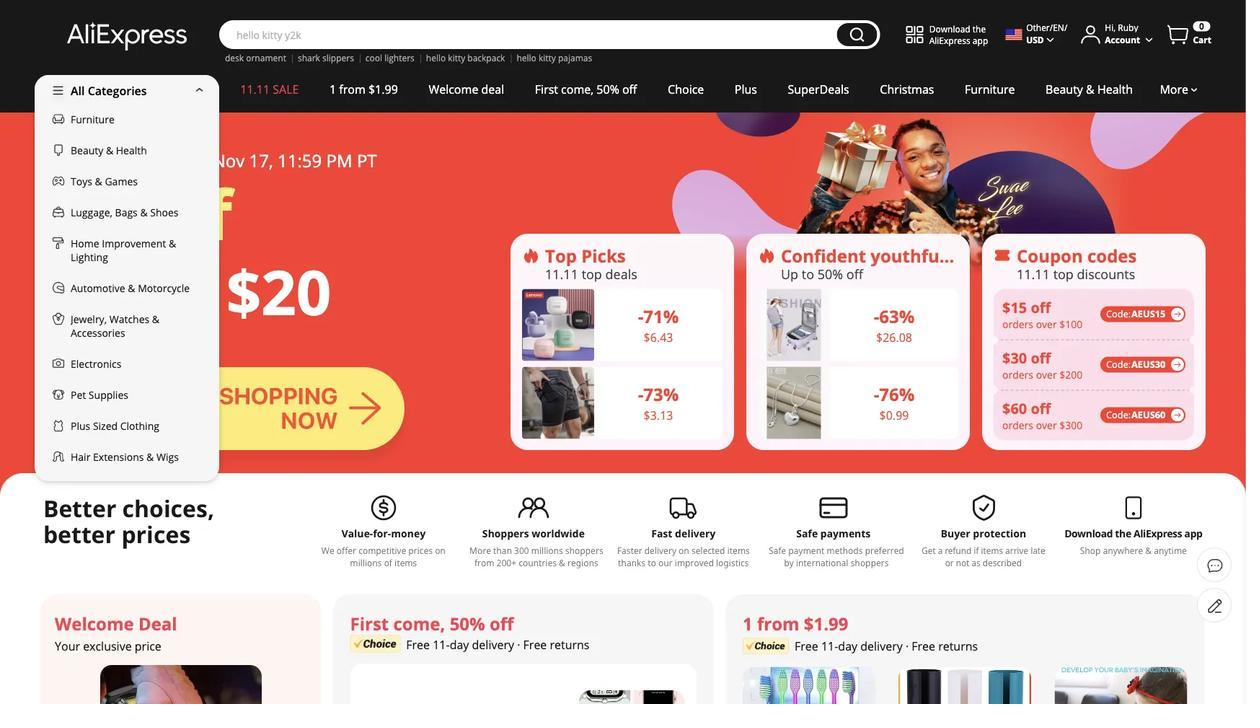 Task type: locate. For each thing, give the bounding box(es) containing it.
0 horizontal spatial 1 from $1.99
[[330, 82, 398, 97]]

furniture
[[965, 82, 1015, 97], [71, 113, 115, 126]]

0 vertical spatial over
[[1036, 317, 1057, 331]]

$100
[[1060, 317, 1083, 331]]

- for 76%
[[874, 383, 880, 406]]

$4
[[40, 167, 119, 260]]

1 vertical spatial first
[[350, 612, 389, 635]]

2 horizontal spatial 50%
[[818, 265, 843, 283]]

- for 73%
[[638, 383, 644, 406]]

0 horizontal spatial 11.11
[[240, 82, 270, 97]]

furniture link down app
[[950, 75, 1031, 104]]

1 top from the left
[[582, 265, 602, 283]]

76%
[[880, 383, 915, 406]]

71%
[[644, 305, 679, 328]]

hello right lighters
[[426, 52, 446, 64]]

1 vertical spatial beauty
[[71, 144, 103, 157]]

health
[[1098, 82, 1133, 97], [116, 144, 147, 157]]

0 vertical spatial $1.99
[[369, 82, 398, 97]]

hello for hello kitty pajamas
[[517, 52, 537, 64]]

superdeals
[[788, 82, 849, 97]]

1 from $1.99
[[330, 82, 398, 97], [743, 612, 849, 635]]

1 horizontal spatial beauty & health link
[[1031, 75, 1149, 104]]

0 horizontal spatial 11-
[[433, 637, 450, 652]]

1 horizontal spatial welcome
[[429, 82, 478, 97]]

1 horizontal spatial furniture
[[965, 82, 1015, 97]]

code: for $15 off
[[1106, 308, 1131, 320]]

plus for plus
[[735, 82, 757, 97]]

None button
[[837, 23, 878, 46]]

orders up $30
[[1003, 317, 1034, 331]]

1 hello from the left
[[426, 52, 446, 64]]

1 horizontal spatial health
[[1098, 82, 1133, 97]]

& inside home improvement & lighting
[[169, 237, 176, 250]]

kitty for backpack
[[448, 52, 465, 64]]

welcome for deal
[[55, 612, 134, 635]]

per
[[97, 332, 116, 347]]

2 vertical spatial over
[[1036, 418, 1057, 432]]

11- for 50%
[[433, 637, 450, 652]]

1 horizontal spatial beauty & health
[[1046, 82, 1133, 97]]

0 vertical spatial beauty & health
[[1046, 82, 1133, 97]]

download the aliexpress app
[[930, 23, 988, 46]]

icon image
[[522, 247, 540, 264], [758, 247, 775, 264], [994, 247, 1011, 264]]

pm
[[326, 149, 352, 172]]

·
[[517, 637, 520, 652], [906, 638, 909, 654]]

0 vertical spatial orders
[[1003, 317, 1034, 331]]

product image image for -73%
[[522, 367, 594, 439]]

icon image left confident
[[758, 247, 775, 264]]

1 horizontal spatial top
[[1054, 265, 1074, 283]]

0 horizontal spatial welcome
[[55, 612, 134, 635]]

over
[[1036, 317, 1057, 331], [1036, 368, 1057, 381], [1036, 418, 1057, 432]]

usd
[[1027, 33, 1044, 45]]

orders for $30
[[1003, 368, 1034, 381]]

cart
[[1193, 34, 1212, 46]]

over left $200
[[1036, 368, 1057, 381]]

0 horizontal spatial returns
[[550, 637, 590, 652]]

0 horizontal spatial plus
[[71, 419, 90, 433]]

1 horizontal spatial $1.99
[[804, 612, 849, 635]]

1 vertical spatial welcome
[[55, 612, 134, 635]]

accessories
[[71, 326, 125, 340]]

11.11 left sale
[[240, 82, 270, 97]]

11.11
[[240, 82, 270, 97], [545, 265, 578, 283], [1017, 265, 1050, 283]]

- inside the "-73% $3.13"
[[638, 383, 644, 406]]

1 kitty from the left
[[448, 52, 465, 64]]

1 vertical spatial 50%
[[818, 265, 843, 283]]

$26.08
[[876, 330, 912, 345]]

1 horizontal spatial 1 from $1.99
[[743, 612, 849, 635]]

beauty up the toys
[[71, 144, 103, 157]]

product image image for -76%
[[767, 367, 821, 439]]

- inside the -76% $0.99
[[874, 383, 880, 406]]

top for top
[[582, 265, 602, 283]]

0 vertical spatial health
[[1098, 82, 1133, 97]]

over left the $300
[[1036, 418, 1057, 432]]

off inside $30 off orders over $200
[[1031, 348, 1051, 368]]

1 horizontal spatial free 11-day delivery · free returns
[[795, 638, 978, 654]]

0 horizontal spatial $1.99
[[369, 82, 398, 97]]

1 horizontal spatial first
[[535, 82, 558, 97]]

1 vertical spatial plus
[[71, 419, 90, 433]]

code: for $30 off
[[1106, 358, 1131, 371]]

plus right choice "link"
[[735, 82, 757, 97]]

sale
[[273, 82, 299, 97]]

1 horizontal spatial kitty
[[539, 52, 556, 64]]

returns for first come, 50% off
[[550, 637, 590, 652]]

code: left 'aeus15'
[[1106, 308, 1131, 320]]

1 horizontal spatial 1
[[743, 612, 753, 635]]

over inside $60 off orders over $300
[[1036, 418, 1057, 432]]

3 icon image from the left
[[994, 247, 1011, 264]]

games
[[105, 175, 138, 188]]

pajamas
[[558, 52, 592, 64]]

deals
[[606, 265, 638, 283]]

beauty & health
[[1046, 82, 1133, 97], [71, 144, 147, 157]]

2 vertical spatial 50%
[[450, 612, 485, 635]]

11.11 top deals
[[545, 265, 638, 283]]

1 horizontal spatial 11-
[[821, 638, 838, 654]]

beauty & health link up games
[[35, 135, 219, 166]]

pt
[[357, 149, 377, 172]]

picks
[[582, 244, 626, 267]]

top
[[545, 244, 577, 267]]

0 horizontal spatial come,
[[393, 612, 445, 635]]

1 horizontal spatial ·
[[906, 638, 909, 654]]

1 vertical spatial beauty & health
[[71, 144, 147, 157]]

kitty for pajamas
[[539, 52, 556, 64]]

$15 off orders over $100
[[1003, 297, 1083, 331]]

0 vertical spatial come,
[[561, 82, 594, 97]]

every
[[40, 250, 210, 333]]

3 over from the top
[[1036, 418, 1057, 432]]

over inside $15 off orders over $100
[[1036, 317, 1057, 331]]

1 vertical spatial furniture
[[71, 113, 115, 126]]

1 horizontal spatial come,
[[561, 82, 594, 97]]

kitty
[[448, 52, 465, 64], [539, 52, 556, 64]]

kitty left pajamas
[[539, 52, 556, 64]]

-73% $3.13
[[638, 383, 679, 423]]

3 orders from the top
[[1003, 418, 1034, 432]]

icon image left coupon
[[994, 247, 1011, 264]]

1 code: from the top
[[1106, 308, 1131, 320]]

0 vertical spatial welcome
[[429, 82, 478, 97]]

2 hello from the left
[[517, 52, 537, 64]]

2 vertical spatial code:
[[1106, 409, 1131, 421]]

kitty left backpack
[[448, 52, 465, 64]]

welcome down hello kitty backpack link
[[429, 82, 478, 97]]

top left deals
[[582, 265, 602, 283]]

0 horizontal spatial icon image
[[522, 247, 540, 264]]

11.11 for top picks
[[545, 265, 578, 283]]

come,
[[561, 82, 594, 97], [393, 612, 445, 635]]

2 icon image from the left
[[758, 247, 775, 264]]

1 horizontal spatial returns
[[939, 638, 978, 654]]

2 code: from the top
[[1106, 358, 1131, 371]]

11.11 sale link
[[225, 75, 314, 104]]

plus for plus sized clothing
[[71, 419, 90, 433]]

1
[[330, 82, 336, 97], [743, 612, 753, 635]]

codes
[[1088, 244, 1137, 267]]

0 horizontal spatial delivery
[[472, 637, 514, 652]]

icon image for top
[[522, 247, 540, 264]]

2 vertical spatial orders
[[1003, 418, 1034, 432]]

ruby
[[1118, 22, 1139, 33]]

0 vertical spatial beauty & health link
[[1031, 75, 1149, 104]]

plus inside "link"
[[71, 419, 90, 433]]

- inside -63% $26.08
[[874, 305, 880, 328]]

1 horizontal spatial day
[[838, 638, 858, 654]]

orders up $60 at the bottom of page
[[1003, 368, 1034, 381]]

$15
[[1003, 297, 1027, 317]]

11- for $1.99
[[821, 638, 838, 654]]

0 horizontal spatial day
[[450, 637, 469, 652]]

categories
[[88, 83, 147, 98]]

icon image left top
[[522, 247, 540, 264]]

cool lighters
[[366, 52, 415, 64]]

code: left aeus30
[[1106, 358, 1131, 371]]

plus
[[735, 82, 757, 97], [71, 419, 90, 433]]

0 horizontal spatial beauty & health
[[71, 144, 147, 157]]

1 horizontal spatial 50%
[[597, 82, 619, 97]]

· for 1 from $1.99
[[906, 638, 909, 654]]

0 vertical spatial code:
[[1106, 308, 1131, 320]]

1 vertical spatial code:
[[1106, 358, 1131, 371]]

-71% $6.43
[[638, 305, 679, 345]]

11-
[[433, 637, 450, 652], [821, 638, 838, 654]]

welcome deal
[[429, 82, 504, 97]]

1 vertical spatial come,
[[393, 612, 445, 635]]

first come, 50% off
[[535, 82, 637, 97], [350, 612, 514, 635]]

furniture down app
[[965, 82, 1015, 97]]

furniture link down categories
[[35, 104, 219, 135]]

0 vertical spatial 1 from $1.99
[[330, 82, 398, 97]]

orders inside $60 off orders over $300
[[1003, 418, 1034, 432]]

11.11 left picks
[[545, 265, 578, 283]]

$30
[[1003, 348, 1027, 368]]

plus link
[[720, 75, 773, 104]]

welcome inside welcome deal your exclusive price
[[55, 612, 134, 635]]

health up toys & games link
[[116, 144, 147, 157]]

1 horizontal spatial beauty
[[1046, 82, 1083, 97]]

0 horizontal spatial beauty
[[71, 144, 103, 157]]

code:
[[1106, 308, 1131, 320], [1106, 358, 1131, 371], [1106, 409, 1131, 421]]

welcome up the exclusive
[[55, 612, 134, 635]]

sized
[[93, 419, 118, 433]]

0 horizontal spatial from
[[339, 82, 366, 97]]

2 over from the top
[[1036, 368, 1057, 381]]

3 code: from the top
[[1106, 409, 1131, 421]]

1 horizontal spatial furniture link
[[950, 75, 1031, 104]]

jewelry, watches & accessories link
[[35, 304, 219, 348]]

0 horizontal spatial health
[[116, 144, 147, 157]]

all
[[71, 83, 85, 98]]

orders left the $300
[[1003, 418, 1034, 432]]

1 vertical spatial 1
[[743, 612, 753, 635]]

account
[[1105, 33, 1141, 45]]

0 horizontal spatial 50%
[[450, 612, 485, 635]]

beauty & health up toys & games
[[71, 144, 147, 157]]

1 icon image from the left
[[522, 247, 540, 264]]

product image image
[[522, 289, 594, 361], [767, 289, 821, 361], [522, 367, 594, 439], [767, 367, 821, 439]]

top for coupon
[[1054, 265, 1074, 283]]

hello down hello kitty y2k text box
[[517, 52, 537, 64]]

2 horizontal spatial 11.11
[[1017, 265, 1050, 283]]

1 vertical spatial over
[[1036, 368, 1057, 381]]

top left discounts
[[1054, 265, 1074, 283]]

2 kitty from the left
[[539, 52, 556, 64]]

- inside -71% $6.43
[[638, 305, 644, 328]]

0 vertical spatial 1
[[330, 82, 336, 97]]

over left $100
[[1036, 317, 1057, 331]]

1 vertical spatial $1.99
[[804, 612, 849, 635]]

0 horizontal spatial top
[[582, 265, 602, 283]]

code: left aeus60
[[1106, 409, 1131, 421]]

the
[[973, 23, 986, 34]]

0 horizontal spatial furniture
[[71, 113, 115, 126]]

1 horizontal spatial hello
[[517, 52, 537, 64]]

1 vertical spatial 1 from $1.99
[[743, 612, 849, 635]]

off
[[622, 82, 637, 97], [136, 167, 232, 260], [847, 265, 863, 283], [1031, 297, 1051, 317], [1031, 348, 1051, 368], [1031, 398, 1051, 418], [490, 612, 514, 635]]

up to 50% off
[[781, 265, 863, 283]]

discounts
[[1077, 265, 1136, 283]]

0 vertical spatial first come, 50% off
[[535, 82, 637, 97]]

0 vertical spatial 50%
[[597, 82, 619, 97]]

2 orders from the top
[[1003, 368, 1034, 381]]

cool lighters link
[[366, 52, 415, 64]]

improvement
[[102, 237, 166, 250]]

1 vertical spatial from
[[757, 612, 800, 635]]

0 vertical spatial plus
[[735, 82, 757, 97]]

1 vertical spatial beauty & health link
[[35, 135, 219, 166]]

beauty & health down account
[[1046, 82, 1133, 97]]

from
[[339, 82, 366, 97], [757, 612, 800, 635]]

0 horizontal spatial hello
[[426, 52, 446, 64]]

clothing
[[120, 419, 159, 433]]

desk
[[225, 52, 244, 64]]

luggage, bags & shoes link
[[35, 197, 219, 228]]

price
[[135, 638, 161, 654]]

1 horizontal spatial plus
[[735, 82, 757, 97]]

2 top from the left
[[1054, 265, 1074, 283]]

plus left sized
[[71, 419, 90, 433]]

1 horizontal spatial delivery
[[861, 638, 903, 654]]

code: aeus30
[[1106, 358, 1166, 371]]

&
[[1086, 82, 1095, 97], [106, 144, 113, 157], [95, 175, 102, 188], [140, 206, 148, 219], [169, 237, 176, 250], [128, 281, 135, 295], [152, 312, 159, 326], [146, 450, 154, 464]]

1 orders from the top
[[1003, 317, 1034, 331]]

orders inside $15 off orders over $100
[[1003, 317, 1034, 331]]

0 horizontal spatial first come, 50% off
[[350, 612, 514, 635]]

home improvement & lighting
[[71, 237, 176, 264]]

1 vertical spatial health
[[116, 144, 147, 157]]

health down account
[[1098, 82, 1133, 97]]

0 horizontal spatial kitty
[[448, 52, 465, 64]]

0 vertical spatial from
[[339, 82, 366, 97]]

0 horizontal spatial free 11-day delivery · free returns
[[406, 637, 590, 652]]

beauty down /
[[1046, 82, 1083, 97]]

hair extensions & wigs link
[[35, 441, 219, 472]]

hello kitty y2k text field
[[229, 27, 830, 42]]

beauty & health link
[[1031, 75, 1149, 104], [35, 135, 219, 166]]

1 horizontal spatial icon image
[[758, 247, 775, 264]]

toys
[[71, 175, 92, 188]]

1 horizontal spatial first come, 50% off
[[535, 82, 637, 97]]

shark slippers link
[[298, 52, 354, 64]]

1 over from the top
[[1036, 317, 1057, 331]]

17,
[[249, 149, 273, 172]]

$60 off orders over $300
[[1003, 398, 1083, 432]]

11.11 up the $15
[[1017, 265, 1050, 283]]

en
[[1053, 22, 1065, 33]]

furniture down "all"
[[71, 113, 115, 126]]

beauty & health link down account
[[1031, 75, 1149, 104]]

shoes
[[150, 206, 179, 219]]

2 horizontal spatial icon image
[[994, 247, 1011, 264]]

exclusive
[[83, 638, 132, 654]]

wigs
[[156, 450, 179, 464]]

hello kitty backpack
[[426, 52, 505, 64]]

$300
[[1060, 418, 1083, 432]]

11:59
[[278, 149, 322, 172]]

1 horizontal spatial 11.11
[[545, 265, 578, 283]]

orders inside $30 off orders over $200
[[1003, 368, 1034, 381]]

$0.99
[[880, 407, 909, 423]]

1 horizontal spatial from
[[757, 612, 800, 635]]

over inside $30 off orders over $200
[[1036, 368, 1057, 381]]

other/ en /
[[1027, 22, 1068, 33]]

extensions
[[93, 450, 144, 464]]

0 horizontal spatial ·
[[517, 637, 520, 652]]

pet
[[71, 388, 86, 402]]

1 vertical spatial orders
[[1003, 368, 1034, 381]]



Task type: describe. For each thing, give the bounding box(es) containing it.
0 horizontal spatial furniture link
[[35, 104, 219, 135]]

lighting
[[71, 250, 108, 264]]

up
[[781, 265, 799, 283]]

superdeals link
[[773, 75, 865, 104]]

delivery for $1.99
[[861, 638, 903, 654]]

other/
[[1027, 22, 1053, 33]]

aeus15
[[1132, 308, 1166, 320]]

off inside $60 off orders over $300
[[1031, 398, 1051, 418]]

deal
[[481, 82, 504, 97]]

aeus60
[[1132, 409, 1166, 421]]

over for $60 off
[[1036, 418, 1057, 432]]

hello kitty pajamas link
[[517, 52, 592, 64]]

$6.43
[[644, 330, 673, 345]]

& inside jewelry, watches & accessories
[[152, 312, 159, 326]]

supplies
[[89, 388, 128, 402]]

$4 off
[[40, 167, 232, 260]]

lighters
[[385, 52, 415, 64]]

0 horizontal spatial 1
[[330, 82, 336, 97]]

jewelry,
[[71, 312, 107, 326]]

confident youthful styles
[[781, 244, 1000, 267]]

11.11 sale
[[240, 82, 299, 97]]

delivery for 50%
[[472, 637, 514, 652]]

- for 71%
[[638, 305, 644, 328]]

backpack
[[468, 52, 505, 64]]

hi, ruby
[[1105, 22, 1139, 33]]

slippers
[[322, 52, 354, 64]]

off inside $15 off orders over $100
[[1031, 297, 1051, 317]]

ornament
[[246, 52, 286, 64]]

watches
[[109, 312, 149, 326]]

electronics
[[71, 357, 121, 371]]

hair extensions & wigs
[[71, 450, 179, 464]]

product image image for -63%
[[767, 289, 821, 361]]

-76% $0.99
[[874, 383, 915, 423]]

free 11-day delivery · free returns for 50%
[[406, 637, 590, 652]]

63%
[[880, 305, 915, 328]]

first come, 50% off link
[[520, 75, 653, 104]]

choice link
[[653, 75, 720, 104]]

)
[[153, 332, 156, 347]]

free 11-day delivery · free returns for $1.99
[[795, 638, 978, 654]]

christmas link
[[865, 75, 950, 104]]

1 from $1.99 link
[[314, 75, 413, 104]]

hair
[[71, 450, 90, 464]]

top picks
[[545, 244, 626, 267]]

day for 50%
[[450, 637, 469, 652]]

automotive & motorcycle link
[[35, 273, 219, 304]]

0 horizontal spatial first
[[350, 612, 389, 635]]

welcome for deal
[[429, 82, 478, 97]]

$200
[[1060, 368, 1083, 381]]

luggage,
[[71, 206, 112, 219]]

day for $1.99
[[838, 638, 858, 654]]

choice
[[668, 82, 704, 97]]

pet supplies link
[[35, 379, 219, 410]]

0 horizontal spatial beauty & health link
[[35, 135, 219, 166]]

$3.13
[[644, 407, 673, 423]]

over for $30 off
[[1036, 368, 1057, 381]]

more
[[1160, 82, 1189, 97]]

welcome deal link
[[413, 75, 520, 104]]

11.11 for coupon codes
[[1017, 265, 1050, 283]]

automotive & motorcycle
[[71, 281, 190, 295]]

orders for $60
[[1003, 418, 1034, 432]]

1 vertical spatial first come, 50% off
[[350, 612, 514, 635]]

code: aeus60
[[1106, 409, 1166, 421]]

· for first come, 50% off
[[517, 637, 520, 652]]

all categories
[[71, 83, 147, 98]]

orders for $15
[[1003, 317, 1034, 331]]

0 vertical spatial first
[[535, 82, 558, 97]]

0
[[1200, 20, 1204, 32]]

order
[[119, 332, 150, 347]]

automotive
[[71, 281, 125, 295]]

hello kitty pajamas
[[517, 52, 592, 64]]

icon image for confident
[[758, 247, 775, 264]]

nov 17, 11:59 pm pt
[[213, 149, 377, 172]]

every $20 ( max $16 per order )
[[40, 250, 331, 347]]

$20
[[226, 250, 331, 333]]

code: for $60 off
[[1106, 409, 1131, 421]]

aliexpress
[[930, 34, 971, 46]]

shark
[[298, 52, 320, 64]]

to
[[802, 265, 814, 283]]

$16
[[74, 332, 94, 347]]

0 vertical spatial beauty
[[1046, 82, 1083, 97]]

over for $15 off
[[1036, 317, 1057, 331]]

hello for hello kitty backpack
[[426, 52, 446, 64]]

73%
[[644, 383, 679, 406]]

pet supplies
[[71, 388, 128, 402]]

returns for 1 from $1.99
[[939, 638, 978, 654]]

luggage, bags & shoes
[[71, 206, 179, 219]]

download
[[930, 23, 971, 34]]

motorcycle
[[138, 281, 190, 295]]

jewelry, watches & accessories
[[71, 312, 159, 340]]

code: aeus15
[[1106, 308, 1166, 320]]

0 cart
[[1193, 20, 1212, 46]]

bags
[[115, 206, 138, 219]]

choice image
[[350, 635, 401, 652]]

youthful
[[871, 244, 945, 267]]

$30 off orders over $200
[[1003, 348, 1083, 381]]

coupon bg image
[[994, 289, 1194, 440]]

- for 63%
[[874, 305, 880, 328]]

0 vertical spatial furniture
[[965, 82, 1015, 97]]

product image image for -71%
[[522, 289, 594, 361]]

icon image for coupon
[[994, 247, 1011, 264]]

app
[[973, 34, 988, 46]]

11.11 inside 11.11 sale link
[[240, 82, 270, 97]]



Task type: vqa. For each thing, say whether or not it's contained in the screenshot.
Ruby
yes



